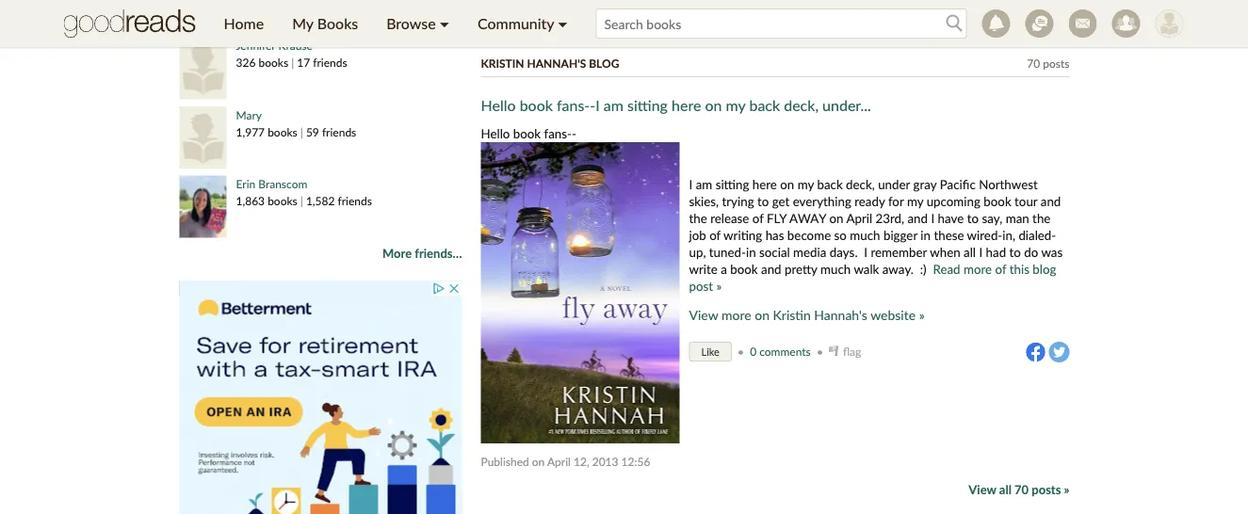 Task type: describe. For each thing, give the bounding box(es) containing it.
skies,
[[689, 194, 719, 209]]

more for view
[[722, 307, 752, 323]]

1 horizontal spatial to
[[968, 211, 979, 226]]

i left had
[[980, 245, 983, 260]]

read more of this blog post » link
[[689, 262, 1057, 294]]

tour
[[1015, 194, 1038, 209]]

1,582
[[306, 194, 335, 208]]

jennifer krause link
[[236, 39, 313, 52]]

home
[[224, 14, 264, 33]]

everything
[[793, 194, 852, 209]]

upcoming
[[927, 194, 981, 209]]

0 horizontal spatial my
[[726, 96, 746, 114]]

fly
[[767, 211, 787, 226]]

2 horizontal spatial and
[[1041, 194, 1062, 209]]

:)
[[921, 262, 927, 277]]

post
[[689, 279, 714, 294]]

so
[[835, 228, 847, 243]]

release
[[711, 211, 750, 226]]

i up walk
[[865, 245, 868, 260]]

browse ▾
[[387, 14, 450, 33]]

i down blog
[[596, 96, 600, 114]]

more for more books by kristin hannah…
[[895, 15, 924, 30]]

job
[[689, 228, 707, 243]]

hello book fans--i am sitting here on my back deck, under...
[[481, 96, 872, 114]]

more friends…
[[383, 246, 462, 261]]

website
[[871, 307, 916, 323]]

pacific
[[940, 177, 976, 192]]

i up skies,
[[689, 177, 693, 192]]

0 horizontal spatial sitting
[[628, 96, 668, 114]]

under...
[[823, 96, 872, 114]]

has
[[766, 228, 785, 243]]

0
[[750, 344, 757, 358]]

away
[[790, 211, 827, 226]]

kristin for view
[[773, 307, 811, 323]]

book up hello book fans--
[[520, 96, 553, 114]]

0 vertical spatial back
[[750, 96, 781, 114]]

community ▾ button
[[464, 0, 582, 47]]

hannah…
[[1018, 15, 1070, 30]]

browse ▾ button
[[373, 0, 464, 47]]

deck, inside "i am sitting here on my back deck, under gray pacific northwest skies, trying to get everything ready for my upcoming book tour and the release of fly away on april 23rd, and i have to say, man the job of writing has become so much bigger in these wired-in, dialed- up, tuned-in social media days.  i remember when all i had to do was write a book and pretty much walk away.  :)"
[[847, 177, 875, 192]]

▾ for community ▾
[[558, 14, 568, 33]]

jennifer krause 326 books | 17 friends
[[236, 39, 347, 69]]

1 • from the left
[[738, 344, 745, 358]]

1 vertical spatial kristin
[[481, 56, 525, 70]]

these
[[934, 228, 965, 243]]

under
[[879, 177, 911, 192]]

12:56
[[622, 455, 651, 468]]

jennife... image
[[180, 37, 227, 99]]

mary 1,977 books | 59 friends
[[236, 108, 357, 139]]

view for view all 70 posts »
[[969, 483, 997, 498]]

man
[[1006, 211, 1030, 226]]

1 vertical spatial all
[[1000, 483, 1012, 498]]

erin br... image
[[180, 176, 227, 238]]

sitting inside "i am sitting here on my back deck, under gray pacific northwest skies, trying to get everything ready for my upcoming book tour and the release of fly away on april 23rd, and i have to say, man the job of writing has become so much bigger in these wired-in, dialed- up, tuned-in social media days.  i remember when all i had to do was write a book and pretty much walk away.  :)"
[[716, 177, 750, 192]]

read
[[934, 262, 961, 277]]

0 horizontal spatial to
[[758, 194, 769, 209]]

view for view more on kristin hannah's website »
[[689, 307, 719, 323]]

1,863
[[236, 194, 265, 208]]

0 horizontal spatial am
[[604, 96, 624, 114]]

| for branscom
[[301, 194, 303, 208]]

have
[[938, 211, 965, 226]]

erin branscom link
[[236, 177, 308, 191]]

home link
[[210, 0, 278, 47]]

my books
[[292, 14, 358, 33]]

• 0 comments •
[[735, 344, 829, 358]]

» for website
[[920, 307, 925, 323]]

my
[[292, 14, 314, 33]]

more for more friends…
[[383, 246, 412, 261]]

writing
[[724, 228, 763, 243]]

1 horizontal spatial in
[[921, 228, 931, 243]]

up,
[[689, 245, 706, 260]]

mary link
[[236, 108, 262, 122]]

books
[[317, 14, 358, 33]]

published on april 12, 2013 12:56
[[481, 455, 651, 468]]

ready
[[855, 194, 886, 209]]

book up say,
[[984, 194, 1012, 209]]

▾ for browse ▾
[[440, 14, 450, 33]]

dialed-
[[1019, 228, 1057, 243]]

branscom
[[259, 177, 308, 191]]

0 vertical spatial posts
[[1044, 56, 1070, 70]]

kristin hannah's blog
[[481, 56, 620, 70]]

mary
[[236, 108, 262, 122]]

0 horizontal spatial and
[[762, 262, 782, 277]]

0 vertical spatial 70
[[1028, 56, 1041, 70]]

view more on kristin hannah's website » link
[[689, 307, 925, 323]]

2013
[[593, 455, 619, 468]]

advertisement region
[[180, 281, 462, 515]]

Search books text field
[[596, 8, 968, 39]]

trying
[[722, 194, 755, 209]]

like
[[702, 345, 720, 358]]

had
[[986, 245, 1007, 260]]

Search for books to add to your shelves search field
[[596, 8, 968, 39]]

books inside erin branscom 1,863 books | 1,582 friends
[[268, 194, 298, 208]]

more books by kristin hannah… link
[[895, 14, 1070, 31]]

say,
[[983, 211, 1003, 226]]

all inside "i am sitting here on my back deck, under gray pacific northwest skies, trying to get everything ready for my upcoming book tour and the release of fly away on april 23rd, and i have to say, man the job of writing has become so much bigger in these wired-in, dialed- up, tuned-in social media days.  i remember when all i had to do was write a book and pretty much walk away.  :)"
[[964, 245, 977, 260]]

here inside "i am sitting here on my back deck, under gray pacific northwest skies, trying to get everything ready for my upcoming book tour and the release of fly away on april 23rd, and i have to say, man the job of writing has become so much bigger in these wired-in, dialed- up, tuned-in social media days.  i remember when all i had to do was write a book and pretty much walk away.  :)"
[[753, 177, 778, 192]]

erin
[[236, 177, 256, 191]]

tuned-
[[710, 245, 746, 260]]

notifications image
[[983, 9, 1011, 38]]

friends for erin branscom 1,863 books | 1,582 friends
[[338, 194, 372, 208]]

inbox image
[[1069, 9, 1098, 38]]

1 vertical spatial 70
[[1015, 483, 1029, 498]]

2 horizontal spatial to
[[1010, 245, 1022, 260]]

do
[[1025, 245, 1039, 260]]

share on twitter image
[[1050, 342, 1070, 363]]

hello book fans--
[[481, 126, 577, 141]]

17
[[297, 56, 310, 69]]

1 vertical spatial and
[[908, 211, 928, 226]]

1 vertical spatial of
[[710, 228, 721, 243]]

like link
[[689, 342, 732, 362]]

am inside "i am sitting here on my back deck, under gray pacific northwest skies, trying to get everything ready for my upcoming book tour and the release of fly away on april 23rd, and i have to say, man the job of writing has become so much bigger in these wired-in, dialed- up, tuned-in social media days.  i remember when all i had to do was write a book and pretty much walk away.  :)"
[[696, 177, 713, 192]]

kristin hannah's blog link
[[481, 56, 620, 70]]

23rd,
[[876, 211, 905, 226]]

write
[[689, 262, 718, 277]]



Task type: vqa. For each thing, say whether or not it's contained in the screenshot.
"6" in '44 ratings and 6 reviews' Figure
no



Task type: locate. For each thing, give the bounding box(es) containing it.
to left do
[[1010, 245, 1022, 260]]

media
[[794, 245, 827, 260]]

hello
[[481, 96, 516, 114], [481, 126, 510, 141]]

0 horizontal spatial all
[[964, 245, 977, 260]]

1 vertical spatial posts
[[1032, 483, 1062, 498]]

hannah's up flag link at bottom right
[[815, 307, 868, 323]]

fans-
[[557, 96, 590, 114], [544, 126, 572, 141]]

april down ready
[[847, 211, 873, 226]]

2 vertical spatial to
[[1010, 245, 1022, 260]]

1 horizontal spatial kristin
[[773, 307, 811, 323]]

back inside "i am sitting here on my back deck, under gray pacific northwest skies, trying to get everything ready for my upcoming book tour and the release of fly away on april 23rd, and i have to say, man the job of writing has become so much bigger in these wired-in, dialed- up, tuned-in social media days.  i remember when all i had to do was write a book and pretty much walk away.  :)"
[[818, 177, 843, 192]]

hannah's
[[527, 56, 587, 70], [815, 307, 868, 323]]

i am sitting here on my back deck, under gray pacific northwest skies, trying to get everything ready for my upcoming book tour and the release of fly away on april 23rd, and i have to say, man the job of writing has become so much bigger in these wired-in, dialed- up, tuned-in social media days.  i remember when all i had to do was write a book and pretty much walk away.  :)
[[689, 177, 1063, 277]]

1 hello from the top
[[481, 96, 516, 114]]

blog
[[1033, 262, 1057, 277]]

more left "friends…"
[[383, 246, 412, 261]]

blog
[[589, 56, 620, 70]]

0 vertical spatial »
[[717, 279, 722, 294]]

0 vertical spatial am
[[604, 96, 624, 114]]

- for hello book fans--
[[572, 126, 577, 141]]

▾
[[440, 14, 450, 33], [558, 14, 568, 33]]

1 horizontal spatial more
[[895, 15, 924, 30]]

back
[[750, 96, 781, 114], [818, 177, 843, 192]]

0 horizontal spatial the
[[689, 211, 708, 226]]

2 vertical spatial my
[[908, 194, 924, 209]]

friends…
[[415, 246, 462, 261]]

hello up hello book fans--
[[481, 96, 516, 114]]

deck, up ready
[[847, 177, 875, 192]]

share on facebook image
[[1026, 342, 1047, 363]]

friends inside mary 1,977 books | 59 friends
[[322, 125, 357, 139]]

of right job at the top
[[710, 228, 721, 243]]

1 horizontal spatial my
[[798, 177, 814, 192]]

my books link
[[278, 0, 373, 47]]

books inside mary 1,977 books | 59 friends
[[268, 125, 298, 139]]

0 horizontal spatial more
[[722, 307, 752, 323]]

hannah's left blog
[[527, 56, 587, 70]]

0 horizontal spatial of
[[710, 228, 721, 243]]

all
[[964, 245, 977, 260], [1000, 483, 1012, 498]]

northwest
[[980, 177, 1038, 192]]

59
[[306, 125, 319, 139]]

0 horizontal spatial more
[[383, 246, 412, 261]]

0 vertical spatial of
[[753, 211, 764, 226]]

more books by kristin hannah…
[[895, 15, 1070, 30]]

| left 1,582
[[301, 194, 303, 208]]

1 vertical spatial am
[[696, 177, 713, 192]]

1 ▾ from the left
[[440, 14, 450, 33]]

| inside erin branscom 1,863 books | 1,582 friends
[[301, 194, 303, 208]]

▾ inside popup button
[[440, 14, 450, 33]]

1 vertical spatial to
[[968, 211, 979, 226]]

0 horizontal spatial •
[[738, 344, 745, 358]]

1 horizontal spatial april
[[847, 211, 873, 226]]

1 vertical spatial fans-
[[544, 126, 572, 141]]

1 horizontal spatial •
[[817, 344, 824, 358]]

0 vertical spatial kristin
[[979, 15, 1015, 30]]

| inside jennifer krause 326 books | 17 friends
[[291, 56, 294, 69]]

much right so in the top right of the page
[[851, 228, 881, 243]]

1 vertical spatial in
[[746, 245, 756, 260]]

0 vertical spatial -
[[590, 96, 596, 114]]

and
[[1041, 194, 1062, 209], [908, 211, 928, 226], [762, 262, 782, 277]]

2 horizontal spatial »
[[1065, 483, 1070, 498]]

0 vertical spatial view
[[689, 307, 719, 323]]

1 vertical spatial hello
[[481, 126, 510, 141]]

1 horizontal spatial the
[[1033, 211, 1051, 226]]

1 vertical spatial hannah's
[[815, 307, 868, 323]]

more for read
[[964, 262, 993, 277]]

1 vertical spatial sitting
[[716, 177, 750, 192]]

bigger
[[884, 228, 918, 243]]

am up skies,
[[696, 177, 713, 192]]

• left flag link at bottom right
[[817, 344, 824, 358]]

12,
[[574, 455, 590, 468]]

jennifer
[[236, 39, 276, 52]]

published
[[481, 455, 529, 468]]

was
[[1042, 245, 1063, 260]]

0 comments link
[[750, 344, 811, 358]]

books inside jennifer krause 326 books | 17 friends
[[259, 56, 288, 69]]

more
[[964, 262, 993, 277], [722, 307, 752, 323]]

am
[[604, 96, 624, 114], [696, 177, 713, 192]]

fans- for hello book fans--i am sitting here on my back deck, under...
[[557, 96, 590, 114]]

my group discussions image
[[1026, 9, 1054, 38]]

1 horizontal spatial deck,
[[847, 177, 875, 192]]

to left the get
[[758, 194, 769, 209]]

fans- down kristin hannah's blog link
[[544, 126, 572, 141]]

back left the under...
[[750, 96, 781, 114]]

browse
[[387, 14, 436, 33]]

more
[[895, 15, 924, 30], [383, 246, 412, 261]]

0 vertical spatial fans-
[[557, 96, 590, 114]]

1 vertical spatial april
[[548, 455, 571, 468]]

2 vertical spatial and
[[762, 262, 782, 277]]

of down had
[[996, 262, 1007, 277]]

when
[[931, 245, 961, 260]]

a
[[721, 262, 728, 277]]

| for krause
[[291, 56, 294, 69]]

2 horizontal spatial kristin
[[979, 15, 1015, 30]]

1 horizontal spatial of
[[753, 211, 764, 226]]

0 vertical spatial more
[[964, 262, 993, 277]]

1,977
[[236, 125, 265, 139]]

0 vertical spatial in
[[921, 228, 931, 243]]

2 • from the left
[[817, 344, 824, 358]]

and down social at the right of page
[[762, 262, 782, 277]]

1 the from the left
[[689, 211, 708, 226]]

0 horizontal spatial »
[[717, 279, 722, 294]]

|
[[291, 56, 294, 69], [301, 125, 303, 139], [301, 194, 303, 208]]

friend requests image
[[1113, 9, 1141, 38]]

0 vertical spatial april
[[847, 211, 873, 226]]

1 horizontal spatial more
[[964, 262, 993, 277]]

of left fly
[[753, 211, 764, 226]]

and up bigger
[[908, 211, 928, 226]]

fans- for hello book fans--
[[544, 126, 572, 141]]

2 the from the left
[[1033, 211, 1051, 226]]

0 horizontal spatial ▾
[[440, 14, 450, 33]]

erin branscom 1,863 books | 1,582 friends
[[236, 177, 372, 208]]

i
[[596, 96, 600, 114], [689, 177, 693, 192], [932, 211, 935, 226], [865, 245, 868, 260], [980, 245, 983, 260]]

0 vertical spatial sitting
[[628, 96, 668, 114]]

2 hello from the top
[[481, 126, 510, 141]]

walk
[[854, 262, 880, 277]]

friends inside jennifer krause 326 books | 17 friends
[[313, 56, 347, 69]]

view
[[689, 307, 719, 323], [969, 483, 997, 498]]

get
[[773, 194, 790, 209]]

0 vertical spatial much
[[851, 228, 881, 243]]

social
[[760, 245, 790, 260]]

1 vertical spatial -
[[572, 126, 577, 141]]

view all 70 posts »
[[969, 483, 1070, 498]]

menu
[[210, 0, 582, 47]]

in
[[921, 228, 931, 243], [746, 245, 756, 260]]

am down blog
[[604, 96, 624, 114]]

1 vertical spatial back
[[818, 177, 843, 192]]

kristin right by
[[979, 15, 1015, 30]]

0 vertical spatial deck,
[[784, 96, 819, 114]]

1 vertical spatial my
[[798, 177, 814, 192]]

krause
[[279, 39, 313, 52]]

my
[[726, 96, 746, 114], [798, 177, 814, 192], [908, 194, 924, 209]]

books
[[927, 15, 960, 30], [259, 56, 288, 69], [268, 125, 298, 139], [268, 194, 298, 208]]

in left "these"
[[921, 228, 931, 243]]

» for post
[[717, 279, 722, 294]]

- for hello book fans--i am sitting here on my back deck, under...
[[590, 96, 596, 114]]

the up dialed-
[[1033, 211, 1051, 226]]

0 horizontal spatial april
[[548, 455, 571, 468]]

more down had
[[964, 262, 993, 277]]

1 horizontal spatial am
[[696, 177, 713, 192]]

menu containing home
[[210, 0, 582, 47]]

in down 'writing'
[[746, 245, 756, 260]]

2 vertical spatial |
[[301, 194, 303, 208]]

2 vertical spatial kristin
[[773, 307, 811, 323]]

friends for jennifer krause 326 books | 17 friends
[[313, 56, 347, 69]]

kristin
[[979, 15, 1015, 30], [481, 56, 525, 70], [773, 307, 811, 323]]

0 vertical spatial to
[[758, 194, 769, 209]]

friends right 17
[[313, 56, 347, 69]]

sitting
[[628, 96, 668, 114], [716, 177, 750, 192]]

1 vertical spatial »
[[920, 307, 925, 323]]

70 posts link
[[1028, 56, 1070, 70]]

0 vertical spatial more
[[895, 15, 924, 30]]

comments
[[760, 344, 811, 358]]

1 horizontal spatial ▾
[[558, 14, 568, 33]]

and right the tour
[[1041, 194, 1062, 209]]

• left the 0
[[738, 344, 745, 358]]

1 horizontal spatial »
[[920, 307, 925, 323]]

▾ up kristin hannah's blog
[[558, 14, 568, 33]]

1 horizontal spatial view
[[969, 483, 997, 498]]

here
[[672, 96, 702, 114], [753, 177, 778, 192]]

0 horizontal spatial back
[[750, 96, 781, 114]]

book right a
[[731, 262, 758, 277]]

0 vertical spatial hannah's
[[527, 56, 587, 70]]

friends inside erin branscom 1,863 books | 1,582 friends
[[338, 194, 372, 208]]

0 horizontal spatial in
[[746, 245, 756, 260]]

the up job at the top
[[689, 211, 708, 226]]

this
[[1010, 262, 1030, 277]]

books down "branscom" on the left top of the page
[[268, 194, 298, 208]]

view all 70 posts » link
[[969, 483, 1070, 498]]

flag
[[844, 344, 862, 358]]

hello book fans--i am sitting here on my back deck, under... link
[[481, 96, 872, 114]]

april inside "i am sitting here on my back deck, under gray pacific northwest skies, trying to get everything ready for my upcoming book tour and the release of fly away on april 23rd, and i have to say, man the job of writing has become so much bigger in these wired-in, dialed- up, tuned-in social media days.  i remember when all i had to do was write a book and pretty much walk away.  :)"
[[847, 211, 873, 226]]

| inside mary 1,977 books | 59 friends
[[301, 125, 303, 139]]

community
[[478, 14, 554, 33]]

pretty
[[785, 262, 818, 277]]

friends right 1,582
[[338, 194, 372, 208]]

books left by
[[927, 15, 960, 30]]

of
[[753, 211, 764, 226], [710, 228, 721, 243], [996, 262, 1007, 277]]

books left 59
[[268, 125, 298, 139]]

0 horizontal spatial hannah's
[[527, 56, 587, 70]]

my up everything
[[798, 177, 814, 192]]

2 vertical spatial friends
[[338, 194, 372, 208]]

0 vertical spatial and
[[1041, 194, 1062, 209]]

1 vertical spatial more
[[383, 246, 412, 261]]

1 vertical spatial more
[[722, 307, 752, 323]]

1 horizontal spatial back
[[818, 177, 843, 192]]

2 vertical spatial »
[[1065, 483, 1070, 498]]

deck, left the under...
[[784, 96, 819, 114]]

on
[[705, 96, 722, 114], [781, 177, 795, 192], [830, 211, 844, 226], [755, 307, 770, 323], [532, 455, 545, 468]]

- down kristin hannah's blog link
[[572, 126, 577, 141]]

megan l... image
[[180, 0, 227, 30]]

1 horizontal spatial hannah's
[[815, 307, 868, 323]]

0 vertical spatial hello
[[481, 96, 516, 114]]

1 horizontal spatial -
[[590, 96, 596, 114]]

in,
[[1003, 228, 1016, 243]]

▾ inside dropdown button
[[558, 14, 568, 33]]

1 vertical spatial much
[[821, 262, 851, 277]]

my right the "for"
[[908, 194, 924, 209]]

hello for hello book fans--
[[481, 126, 510, 141]]

kristin down community
[[481, 56, 525, 70]]

0 horizontal spatial -
[[572, 126, 577, 141]]

book
[[520, 96, 553, 114], [513, 126, 541, 141], [984, 194, 1012, 209], [731, 262, 758, 277]]

book down kristin hannah's blog link
[[513, 126, 541, 141]]

0 vertical spatial here
[[672, 96, 702, 114]]

hello for hello book fans--i am sitting here on my back deck, under...
[[481, 96, 516, 114]]

1 vertical spatial deck,
[[847, 177, 875, 192]]

friends
[[313, 56, 347, 69], [322, 125, 357, 139], [338, 194, 372, 208]]

of inside read more of this blog post »
[[996, 262, 1007, 277]]

0 vertical spatial |
[[291, 56, 294, 69]]

1 vertical spatial friends
[[322, 125, 357, 139]]

community ▾
[[478, 14, 568, 33]]

2 horizontal spatial of
[[996, 262, 1007, 277]]

for
[[889, 194, 904, 209]]

april left 12,
[[548, 455, 571, 468]]

kristin for more
[[979, 15, 1015, 30]]

much left walk
[[821, 262, 851, 277]]

| left 17
[[291, 56, 294, 69]]

wired-
[[968, 228, 1003, 243]]

1 vertical spatial |
[[301, 125, 303, 139]]

i left have
[[932, 211, 935, 226]]

0 horizontal spatial kristin
[[481, 56, 525, 70]]

1 horizontal spatial all
[[1000, 483, 1012, 498]]

the
[[689, 211, 708, 226], [1033, 211, 1051, 226]]

more left by
[[895, 15, 924, 30]]

much
[[851, 228, 881, 243], [821, 262, 851, 277]]

bob builder image
[[1156, 9, 1184, 38]]

1 horizontal spatial here
[[753, 177, 778, 192]]

back up everything
[[818, 177, 843, 192]]

kristin up comments
[[773, 307, 811, 323]]

friends right 59
[[322, 125, 357, 139]]

0 horizontal spatial deck,
[[784, 96, 819, 114]]

my down 'search for books to add to your shelves' search field
[[726, 96, 746, 114]]

0 horizontal spatial view
[[689, 307, 719, 323]]

flag link
[[829, 344, 862, 358]]

hello down kristin hannah's blog link
[[481, 126, 510, 141]]

gray
[[914, 177, 937, 192]]

view more on kristin hannah's website »
[[689, 307, 925, 323]]

to left say,
[[968, 211, 979, 226]]

2 horizontal spatial my
[[908, 194, 924, 209]]

remember
[[871, 245, 928, 260]]

| left 59
[[301, 125, 303, 139]]

2 ▾ from the left
[[558, 14, 568, 33]]

more up the 0
[[722, 307, 752, 323]]

» inside read more of this blog post »
[[717, 279, 722, 294]]

70 posts
[[1028, 56, 1070, 70]]

▾ right browse
[[440, 14, 450, 33]]

mary image
[[180, 107, 227, 169]]

more inside read more of this blog post »
[[964, 262, 993, 277]]

- down blog
[[590, 96, 596, 114]]

»
[[717, 279, 722, 294], [920, 307, 925, 323], [1065, 483, 1070, 498]]

fans- down kristin hannah's blog
[[557, 96, 590, 114]]

1 vertical spatial here
[[753, 177, 778, 192]]

1 vertical spatial view
[[969, 483, 997, 498]]

books down jennifer krause link
[[259, 56, 288, 69]]

1 horizontal spatial sitting
[[716, 177, 750, 192]]



